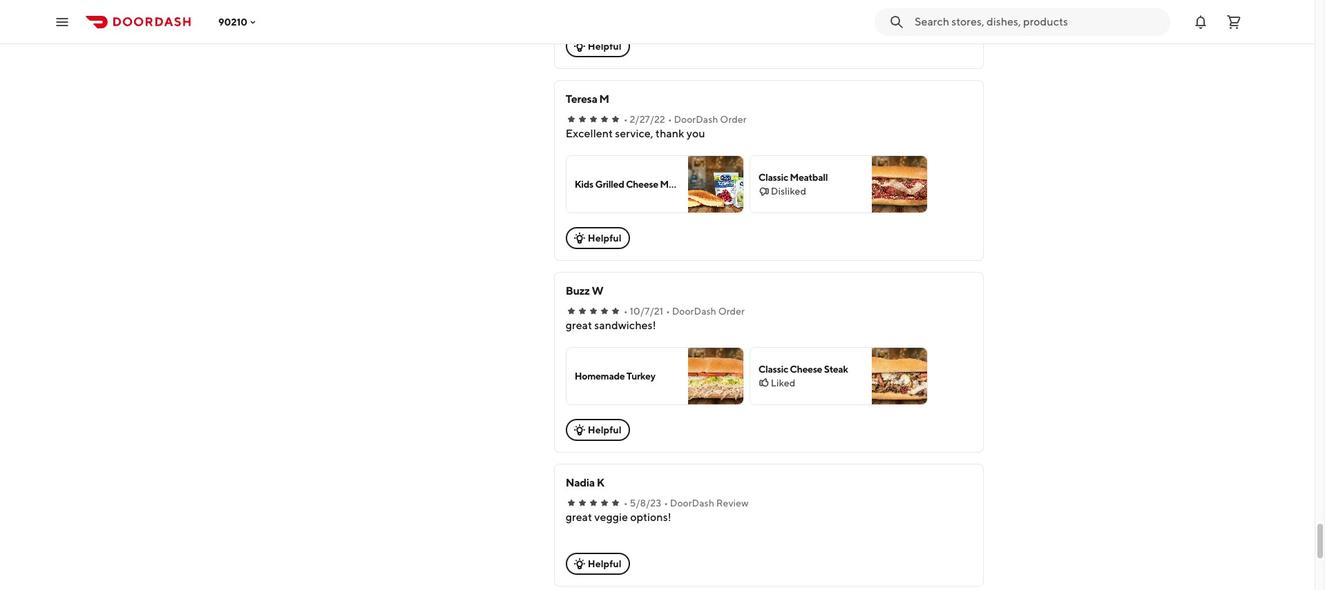 Task type: describe. For each thing, give the bounding box(es) containing it.
turkey
[[627, 371, 656, 382]]

kids grilled cheese meal
[[575, 179, 681, 190]]

4 helpful button from the top
[[566, 554, 630, 576]]

5/8/23
[[630, 498, 662, 509]]

classic meatball image
[[872, 156, 927, 213]]

grilled
[[595, 179, 624, 190]]

0 items, open order cart image
[[1226, 13, 1243, 30]]

notification bell image
[[1193, 13, 1210, 30]]

open menu image
[[54, 13, 70, 30]]

• 5/8/23 • doordash review
[[624, 498, 749, 509]]

1 helpful button from the top
[[566, 35, 630, 57]]

order for w
[[719, 306, 745, 317]]

1 horizontal spatial cheese
[[790, 364, 823, 375]]

• left 5/8/23
[[624, 498, 628, 509]]

m
[[599, 93, 609, 106]]

90210
[[218, 16, 248, 27]]

doordash for nadia k
[[670, 498, 715, 509]]

buzz w
[[566, 285, 604, 298]]

kids grilled cheese meal button
[[566, 156, 744, 214]]

• left 2/27/22
[[624, 114, 628, 125]]

classic for buzz w
[[759, 364, 788, 375]]

90210 button
[[218, 16, 259, 27]]

2/27/22
[[630, 114, 665, 125]]

nadia
[[566, 477, 595, 490]]

classic meatball
[[759, 172, 828, 183]]

cheese inside button
[[626, 179, 659, 190]]

meal
[[660, 179, 681, 190]]

kids grilled cheese meal image
[[688, 156, 744, 213]]

classic cheese steak
[[759, 364, 848, 375]]



Task type: vqa. For each thing, say whether or not it's contained in the screenshot.
'peanut' in Satay Grilled chicken on skewers served with peanut sauce. $10.00
no



Task type: locate. For each thing, give the bounding box(es) containing it.
steak
[[824, 364, 848, 375]]

order
[[720, 114, 747, 125], [719, 306, 745, 317]]

3 helpful button from the top
[[566, 420, 630, 442]]

k
[[597, 477, 604, 490]]

homemade
[[575, 371, 625, 382]]

classic cheese steak image
[[872, 348, 927, 405]]

teresa m
[[566, 93, 609, 106]]

disliked
[[771, 186, 807, 197]]

order for m
[[720, 114, 747, 125]]

doordash right 2/27/22
[[674, 114, 719, 125]]

buzz
[[566, 285, 590, 298]]

doordash left "review"
[[670, 498, 715, 509]]

cheese left meal
[[626, 179, 659, 190]]

helpful for second helpful button from the top
[[588, 233, 622, 244]]

3 helpful from the top
[[588, 425, 622, 436]]

4 helpful from the top
[[588, 559, 622, 570]]

kids
[[575, 179, 594, 190]]

• 2/27/22 • doordash order
[[624, 114, 747, 125]]

w
[[592, 285, 604, 298]]

helpful button
[[566, 35, 630, 57], [566, 227, 630, 250], [566, 420, 630, 442], [566, 554, 630, 576]]

helpful
[[588, 41, 622, 52], [588, 233, 622, 244], [588, 425, 622, 436], [588, 559, 622, 570]]

review
[[717, 498, 749, 509]]

•
[[624, 114, 628, 125], [668, 114, 672, 125], [624, 306, 628, 317], [666, 306, 670, 317], [624, 498, 628, 509], [664, 498, 668, 509]]

1 vertical spatial order
[[719, 306, 745, 317]]

classic up 'liked'
[[759, 364, 788, 375]]

teresa
[[566, 93, 598, 106]]

cheese
[[626, 179, 659, 190], [790, 364, 823, 375]]

• right 5/8/23
[[664, 498, 668, 509]]

0 vertical spatial order
[[720, 114, 747, 125]]

helpful for fourth helpful button
[[588, 559, 622, 570]]

meatball
[[790, 172, 828, 183]]

doordash for teresa m
[[674, 114, 719, 125]]

doordash
[[674, 114, 719, 125], [672, 306, 717, 317], [670, 498, 715, 509]]

• right the 10/7/21
[[666, 306, 670, 317]]

1 vertical spatial cheese
[[790, 364, 823, 375]]

helpful for third helpful button from the top
[[588, 425, 622, 436]]

homemade turkey
[[575, 371, 656, 382]]

0 vertical spatial classic
[[759, 172, 788, 183]]

1 vertical spatial classic
[[759, 364, 788, 375]]

2 vertical spatial doordash
[[670, 498, 715, 509]]

order up homemade turkey image
[[719, 306, 745, 317]]

liked
[[771, 378, 796, 389]]

1 helpful from the top
[[588, 41, 622, 52]]

doordash for buzz w
[[672, 306, 717, 317]]

2 classic from the top
[[759, 364, 788, 375]]

2 helpful from the top
[[588, 233, 622, 244]]

classic for teresa m
[[759, 172, 788, 183]]

homemade turkey button
[[566, 348, 744, 406]]

cheese up 'liked'
[[790, 364, 823, 375]]

Store search: begin typing to search for stores available on DoorDash text field
[[915, 14, 1163, 29]]

doordash right the 10/7/21
[[672, 306, 717, 317]]

10/7/21
[[630, 306, 664, 317]]

nadia k
[[566, 477, 604, 490]]

• right 2/27/22
[[668, 114, 672, 125]]

1 vertical spatial doordash
[[672, 306, 717, 317]]

classic up "disliked" on the top
[[759, 172, 788, 183]]

order up kids grilled cheese meal image
[[720, 114, 747, 125]]

0 horizontal spatial cheese
[[626, 179, 659, 190]]

homemade turkey image
[[688, 348, 744, 405]]

1 classic from the top
[[759, 172, 788, 183]]

2 helpful button from the top
[[566, 227, 630, 250]]

• 10/7/21 • doordash order
[[624, 306, 745, 317]]

helpful for first helpful button
[[588, 41, 622, 52]]

0 vertical spatial doordash
[[674, 114, 719, 125]]

• left the 10/7/21
[[624, 306, 628, 317]]

classic
[[759, 172, 788, 183], [759, 364, 788, 375]]

0 vertical spatial cheese
[[626, 179, 659, 190]]



